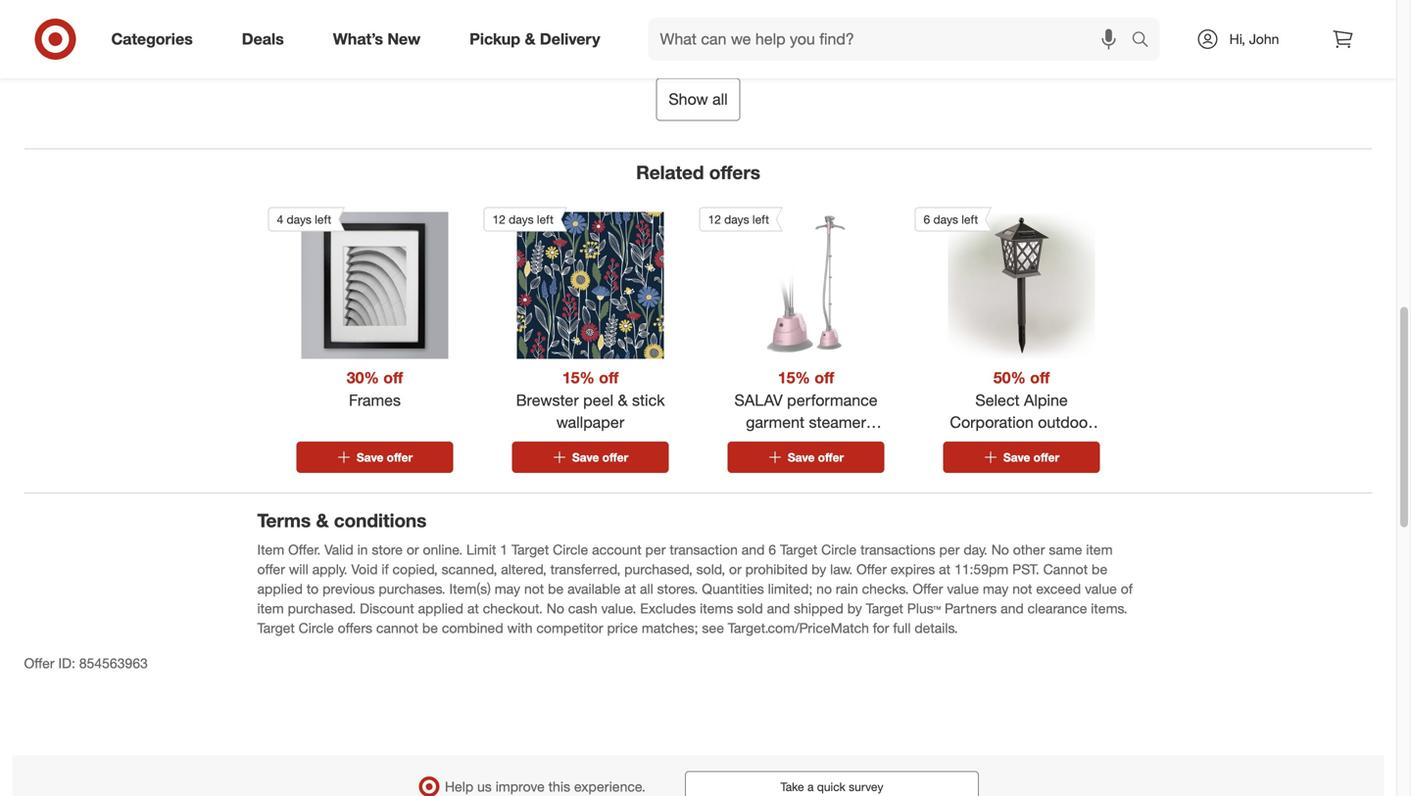 Task type: describe. For each thing, give the bounding box(es) containing it.
1 horizontal spatial all
[[713, 90, 728, 109]]

save offer for brewster
[[572, 450, 629, 465]]

& inside 15% off brewster peel & stick wallpaper
[[618, 391, 628, 410]]

partners
[[945, 601, 997, 618]]

save for select
[[1004, 450, 1031, 465]]

transactions
[[861, 542, 936, 559]]

take a quick survey button
[[685, 772, 979, 797]]

1 horizontal spatial or
[[729, 561, 742, 579]]

off for select
[[1031, 369, 1050, 388]]

competitor
[[537, 620, 603, 637]]

checks.
[[862, 581, 909, 598]]

1 value from the left
[[947, 581, 979, 598]]

1 horizontal spatial offers
[[710, 161, 761, 184]]

survey
[[849, 780, 884, 795]]

prohibited
[[746, 561, 808, 579]]

add to cart for 5th the add to cart button from right
[[100, 20, 163, 34]]

0 horizontal spatial circle
[[299, 620, 334, 637]]

salav
[[735, 391, 783, 410]]

sold,
[[697, 561, 726, 579]]

1 horizontal spatial item
[[1086, 542, 1113, 559]]

1
[[500, 542, 508, 559]]

deals
[[242, 29, 284, 49]]

target down checks.
[[866, 601, 904, 618]]

of
[[1121, 581, 1133, 598]]

1 horizontal spatial at
[[625, 581, 636, 598]]

apply.
[[312, 561, 348, 579]]

4 add to cart button from the left
[[771, 11, 852, 43]]

what's new
[[333, 29, 421, 49]]

store
[[372, 542, 403, 559]]

purchased.
[[288, 601, 356, 618]]

categories
[[111, 29, 193, 49]]

left for 15% off salav performance garment steamer blush
[[753, 212, 769, 227]]

save for frames
[[357, 450, 384, 465]]

save offer button for brewster
[[512, 442, 669, 473]]

available
[[568, 581, 621, 598]]

all inside terms & conditions item offer. valid in store or online. limit 1 target circle account per transaction and 6 target circle transactions per day. no other same item offer will apply. void if copied, scanned, altered, transferred, purchased, sold, or prohibited by law. offer expires at 11:59pm pst. cannot be applied to previous purchases. item(s) may not be available at all stores. quantities limited; no rain checks. offer value may not exceed value of item purchased. discount applied at checkout. no cash value. excludes items sold and shipped by target plus™ partners and clearance items. target circle offers cannot be combined with competitor price matches; see target.com/pricematch for full details.
[[640, 581, 654, 598]]

1 horizontal spatial be
[[548, 581, 564, 598]]

3 add to cart button from the left
[[545, 11, 625, 43]]

void
[[351, 561, 378, 579]]

search
[[1123, 31, 1170, 51]]

2 add from the left
[[327, 20, 349, 34]]

same
[[1049, 542, 1083, 559]]

terms & conditions item offer. valid in store or online. limit 1 target circle account per transaction and 6 target circle transactions per day. no other same item offer will apply. void if copied, scanned, altered, transferred, purchased, sold, or prohibited by law. offer expires at 11:59pm pst. cannot be applied to previous purchases. item(s) may not be available at all stores. quantities limited; no rain checks. offer value may not exceed value of item purchased. discount applied at checkout. no cash value. excludes items sold and shipped by target plus™ partners and clearance items. target circle offers cannot be combined with competitor price matches; see target.com/pricematch for full details.
[[257, 510, 1137, 637]]

0 vertical spatial 6
[[924, 212, 930, 227]]

2 vertical spatial at
[[467, 601, 479, 618]]

target.com/pricematch
[[728, 620, 869, 637]]

offer for brewster peel & stick wallpaper
[[603, 450, 629, 465]]

categories link
[[95, 18, 217, 61]]

peel
[[583, 391, 614, 410]]

rain
[[836, 581, 858, 598]]

other
[[1013, 542, 1045, 559]]

offer.
[[288, 542, 321, 559]]

pickup & delivery
[[470, 29, 600, 49]]

2 not from the left
[[1013, 581, 1033, 598]]

15% off salav performance garment steamer blush
[[735, 369, 878, 455]]

& for delivery
[[525, 29, 536, 49]]

hi,
[[1230, 30, 1246, 48]]

new
[[388, 29, 421, 49]]

1 vertical spatial item
[[257, 601, 284, 618]]

no
[[817, 581, 832, 598]]

what's
[[333, 29, 383, 49]]

12 for 15% off brewster peel & stick wallpaper
[[493, 212, 506, 227]]

item
[[257, 542, 285, 559]]

details.
[[915, 620, 958, 637]]

clearance
[[1028, 601, 1088, 618]]

frames
[[349, 391, 401, 410]]

12 for 15% off salav performance garment steamer blush
[[708, 212, 721, 227]]

add to cart for 3rd the add to cart button from the left
[[554, 20, 617, 34]]

off for brewster
[[599, 369, 619, 388]]

see
[[702, 620, 724, 637]]

purchased,
[[625, 561, 693, 579]]

854563963
[[79, 655, 148, 673]]

help us improve this experience.
[[445, 779, 646, 796]]

show all
[[669, 90, 728, 109]]

1 add from the left
[[100, 20, 122, 34]]

save offer button for frames
[[297, 442, 453, 473]]

left for 15% off brewster peel & stick wallpaper
[[537, 212, 554, 227]]

limit
[[467, 542, 496, 559]]

2 cart from the left
[[367, 20, 390, 34]]

1 cart from the left
[[140, 20, 163, 34]]

cash
[[568, 601, 598, 618]]

2 horizontal spatial circle
[[822, 542, 857, 559]]

target down purchased.
[[257, 620, 295, 637]]

6 days left
[[924, 212, 978, 227]]

save offer button for select
[[944, 442, 1100, 473]]

2 horizontal spatial and
[[1001, 601, 1024, 618]]

exceed
[[1036, 581, 1081, 598]]

items
[[700, 601, 734, 618]]

0 vertical spatial or
[[407, 542, 419, 559]]

1 horizontal spatial circle
[[553, 542, 588, 559]]

1 per from the left
[[646, 542, 666, 559]]

days for 30% off frames
[[287, 212, 312, 227]]

0 vertical spatial by
[[812, 561, 827, 579]]

take
[[781, 780, 804, 795]]

12 days left for 15% off brewster peel & stick wallpaper
[[493, 212, 554, 227]]

scanned,
[[442, 561, 497, 579]]

0 horizontal spatial be
[[422, 620, 438, 637]]

show all link
[[656, 78, 741, 121]]

previous
[[323, 581, 375, 598]]

pickup & delivery link
[[453, 18, 625, 61]]

2 add to cart button from the left
[[318, 11, 399, 43]]

purchases.
[[379, 581, 446, 598]]

if
[[382, 561, 389, 579]]

select
[[976, 391, 1020, 410]]

us
[[477, 779, 492, 796]]

target up 'prohibited'
[[780, 542, 818, 559]]

4 cart from the left
[[820, 20, 843, 34]]

3 add from the left
[[554, 20, 576, 34]]

take a quick survey
[[781, 780, 884, 795]]

valid
[[325, 542, 354, 559]]

terms
[[257, 510, 311, 532]]

day.
[[964, 542, 988, 559]]

delivery
[[540, 29, 600, 49]]

copied,
[[393, 561, 438, 579]]

11:59pm
[[955, 561, 1009, 579]]

transaction
[[670, 542, 738, 559]]

altered,
[[501, 561, 547, 579]]

offer for salav performance garment steamer blush
[[818, 450, 844, 465]]

price
[[607, 620, 638, 637]]

checkout.
[[483, 601, 543, 618]]

matches;
[[642, 620, 698, 637]]

days for 50% off select alpine corporation outdoor lighting
[[934, 212, 959, 227]]

sold
[[737, 601, 763, 618]]

experience.
[[574, 779, 646, 796]]

save offer button for salav
[[728, 442, 885, 473]]

12 days left for 15% off salav performance garment steamer blush
[[708, 212, 769, 227]]

left for 50% off select alpine corporation outdoor lighting
[[962, 212, 978, 227]]

4 add from the left
[[780, 20, 803, 34]]

1 may from the left
[[495, 581, 521, 598]]

save offer for select
[[1004, 450, 1060, 465]]

items.
[[1091, 601, 1128, 618]]

left for 30% off frames
[[315, 212, 332, 227]]



Task type: vqa. For each thing, say whether or not it's contained in the screenshot.


Task type: locate. For each thing, give the bounding box(es) containing it.
1 horizontal spatial per
[[940, 542, 960, 559]]

2 left from the left
[[537, 212, 554, 227]]

0 horizontal spatial per
[[646, 542, 666, 559]]

related offers
[[636, 161, 761, 184]]

plus™
[[908, 601, 941, 618]]

item(s)
[[450, 581, 491, 598]]

offers
[[710, 161, 761, 184], [338, 620, 373, 637]]

1 horizontal spatial 6
[[924, 212, 930, 227]]

4 off from the left
[[1031, 369, 1050, 388]]

0 horizontal spatial all
[[640, 581, 654, 598]]

2 off from the left
[[599, 369, 619, 388]]

2 vertical spatial offer
[[24, 655, 54, 673]]

0 horizontal spatial 6
[[769, 542, 776, 559]]

may
[[495, 581, 521, 598], [983, 581, 1009, 598]]

0 vertical spatial &
[[525, 29, 536, 49]]

1 vertical spatial applied
[[418, 601, 464, 618]]

4 left from the left
[[962, 212, 978, 227]]

and
[[742, 542, 765, 559], [767, 601, 790, 618], [1001, 601, 1024, 618]]

offers right related
[[710, 161, 761, 184]]

and right the "partners"
[[1001, 601, 1024, 618]]

save offer down steamer
[[788, 450, 844, 465]]

value up items.
[[1085, 581, 1117, 598]]

4
[[277, 212, 283, 227]]

1 vertical spatial or
[[729, 561, 742, 579]]

offer up checks.
[[857, 561, 887, 579]]

1 save offer button from the left
[[297, 442, 453, 473]]

save offer button down the garment
[[728, 442, 885, 473]]

0 horizontal spatial and
[[742, 542, 765, 559]]

related
[[636, 161, 704, 184]]

show
[[669, 90, 708, 109]]

or up quantities
[[729, 561, 742, 579]]

0 horizontal spatial item
[[257, 601, 284, 618]]

improve
[[496, 779, 545, 796]]

or
[[407, 542, 419, 559], [729, 561, 742, 579]]

15% up salav
[[778, 369, 811, 388]]

steamer
[[809, 413, 866, 432]]

offer down frames in the left of the page
[[387, 450, 413, 465]]

no right day.
[[992, 542, 1009, 559]]

may up checkout.
[[495, 581, 521, 598]]

15% inside 15% off salav performance garment steamer blush
[[778, 369, 811, 388]]

days for 15% off brewster peel & stick wallpaper
[[509, 212, 534, 227]]

help
[[445, 779, 474, 796]]

save
[[357, 450, 384, 465], [572, 450, 599, 465], [788, 450, 815, 465], [1004, 450, 1031, 465]]

4 save offer from the left
[[1004, 450, 1060, 465]]

value up the "partners"
[[947, 581, 979, 598]]

0 horizontal spatial &
[[316, 510, 329, 532]]

1 horizontal spatial by
[[848, 601, 862, 618]]

1 horizontal spatial 15%
[[778, 369, 811, 388]]

2 save offer button from the left
[[512, 442, 669, 473]]

3 save offer from the left
[[788, 450, 844, 465]]

4 add to cart from the left
[[780, 20, 843, 34]]

circle up law.
[[822, 542, 857, 559]]

corporation
[[950, 413, 1034, 432]]

save offer down frames in the left of the page
[[357, 450, 413, 465]]

15% for performance
[[778, 369, 811, 388]]

to
[[126, 20, 137, 34], [352, 20, 364, 34], [579, 20, 590, 34], [806, 20, 817, 34], [1259, 20, 1271, 34], [307, 581, 319, 598]]

5 add to cart button from the left
[[1225, 11, 1306, 43]]

left
[[315, 212, 332, 227], [537, 212, 554, 227], [753, 212, 769, 227], [962, 212, 978, 227]]

off up alpine on the right of page
[[1031, 369, 1050, 388]]

hi, john
[[1230, 30, 1280, 48]]

0 vertical spatial item
[[1086, 542, 1113, 559]]

1 horizontal spatial and
[[767, 601, 790, 618]]

0 horizontal spatial may
[[495, 581, 521, 598]]

save offer button down frames in the left of the page
[[297, 442, 453, 473]]

circle down purchased.
[[299, 620, 334, 637]]

a
[[808, 780, 814, 795]]

brewster
[[516, 391, 579, 410]]

off up 'peel'
[[599, 369, 619, 388]]

0 horizontal spatial or
[[407, 542, 419, 559]]

by down rain at the right bottom of page
[[848, 601, 862, 618]]

2 vertical spatial be
[[422, 620, 438, 637]]

4 days left
[[277, 212, 332, 227]]

offer left id:
[[24, 655, 54, 673]]

all down the purchased,
[[640, 581, 654, 598]]

1 vertical spatial no
[[547, 601, 565, 618]]

save for salav
[[788, 450, 815, 465]]

applied down the will
[[257, 581, 303, 598]]

4 days from the left
[[934, 212, 959, 227]]

1 vertical spatial be
[[548, 581, 564, 598]]

per
[[646, 542, 666, 559], [940, 542, 960, 559]]

2 may from the left
[[983, 581, 1009, 598]]

add to cart for fifth the add to cart button
[[1234, 20, 1297, 34]]

0 vertical spatial offer
[[857, 561, 887, 579]]

2 horizontal spatial be
[[1092, 561, 1108, 579]]

1 15% from the left
[[562, 369, 595, 388]]

2 horizontal spatial offer
[[913, 581, 943, 598]]

excludes
[[640, 601, 696, 618]]

outdoor
[[1038, 413, 1094, 432]]

1 vertical spatial offers
[[338, 620, 373, 637]]

off inside 30% off frames
[[384, 369, 403, 388]]

offer for frames
[[387, 450, 413, 465]]

save offer for salav
[[788, 450, 844, 465]]

days
[[287, 212, 312, 227], [509, 212, 534, 227], [725, 212, 750, 227], [934, 212, 959, 227]]

wallpaper
[[557, 413, 625, 432]]

law.
[[830, 561, 853, 579]]

offer for select alpine corporation outdoor lighting
[[1034, 450, 1060, 465]]

1 vertical spatial 6
[[769, 542, 776, 559]]

1 add to cart from the left
[[100, 20, 163, 34]]

to inside terms & conditions item offer. valid in store or online. limit 1 target circle account per transaction and 6 target circle transactions per day. no other same item offer will apply. void if copied, scanned, altered, transferred, purchased, sold, or prohibited by law. offer expires at 11:59pm pst. cannot be applied to previous purchases. item(s) may not be available at all stores. quantities limited; no rain checks. offer value may not exceed value of item purchased. discount applied at checkout. no cash value. excludes items sold and shipped by target plus™ partners and clearance items. target circle offers cannot be combined with competitor price matches; see target.com/pricematch for full details.
[[307, 581, 319, 598]]

1 add to cart button from the left
[[91, 11, 172, 43]]

add to cart for 4th the add to cart button from the right
[[327, 20, 390, 34]]

offers down discount on the bottom left of page
[[338, 620, 373, 637]]

save down frames in the left of the page
[[357, 450, 384, 465]]

value.
[[601, 601, 637, 618]]

2 horizontal spatial at
[[939, 561, 951, 579]]

save down wallpaper
[[572, 450, 599, 465]]

& up 'valid'
[[316, 510, 329, 532]]

circle
[[553, 542, 588, 559], [822, 542, 857, 559], [299, 620, 334, 637]]

0 vertical spatial applied
[[257, 581, 303, 598]]

account
[[592, 542, 642, 559]]

3 left from the left
[[753, 212, 769, 227]]

2 vertical spatial &
[[316, 510, 329, 532]]

by up no
[[812, 561, 827, 579]]

3 save from the left
[[788, 450, 815, 465]]

not down altered,
[[524, 581, 544, 598]]

off inside 15% off brewster peel & stick wallpaper
[[599, 369, 619, 388]]

by
[[812, 561, 827, 579], [848, 601, 862, 618]]

1 horizontal spatial no
[[992, 542, 1009, 559]]

and up 'prohibited'
[[742, 542, 765, 559]]

off inside 50% off select alpine corporation outdoor lighting
[[1031, 369, 1050, 388]]

add to cart
[[100, 20, 163, 34], [327, 20, 390, 34], [554, 20, 617, 34], [780, 20, 843, 34], [1234, 20, 1297, 34]]

1 vertical spatial by
[[848, 601, 862, 618]]

3 off from the left
[[815, 369, 834, 388]]

0 vertical spatial no
[[992, 542, 1009, 559]]

15% off brewster peel & stick wallpaper
[[516, 369, 665, 432]]

at right expires
[[939, 561, 951, 579]]

0 horizontal spatial by
[[812, 561, 827, 579]]

0 horizontal spatial value
[[947, 581, 979, 598]]

in
[[357, 542, 368, 559]]

circle up transferred,
[[553, 542, 588, 559]]

0 horizontal spatial offers
[[338, 620, 373, 637]]

4 save offer button from the left
[[944, 442, 1100, 473]]

30%
[[347, 369, 379, 388]]

1 horizontal spatial 12 days left
[[708, 212, 769, 227]]

conditions
[[334, 510, 427, 532]]

limited;
[[768, 581, 813, 598]]

save down corporation
[[1004, 450, 1031, 465]]

4 save from the left
[[1004, 450, 1031, 465]]

1 horizontal spatial &
[[525, 29, 536, 49]]

quick
[[817, 780, 846, 795]]

save down the garment
[[788, 450, 815, 465]]

3 cart from the left
[[594, 20, 617, 34]]

quantities
[[702, 581, 764, 598]]

50% off select alpine corporation outdoor lighting
[[950, 369, 1094, 455]]

combined
[[442, 620, 504, 637]]

at up value.
[[625, 581, 636, 598]]

offer down steamer
[[818, 450, 844, 465]]

0 vertical spatial offers
[[710, 161, 761, 184]]

pst.
[[1013, 561, 1040, 579]]

off for salav
[[815, 369, 834, 388]]

0 horizontal spatial 12
[[493, 212, 506, 227]]

offer inside terms & conditions item offer. valid in store or online. limit 1 target circle account per transaction and 6 target circle transactions per day. no other same item offer will apply. void if copied, scanned, altered, transferred, purchased, sold, or prohibited by law. offer expires at 11:59pm pst. cannot be applied to previous purchases. item(s) may not be available at all stores. quantities limited; no rain checks. offer value may not exceed value of item purchased. discount applied at checkout. no cash value. excludes items sold and shipped by target plus™ partners and clearance items. target circle offers cannot be combined with competitor price matches; see target.com/pricematch for full details.
[[257, 561, 285, 579]]

offer id: 854563963
[[24, 655, 148, 673]]

not down pst.
[[1013, 581, 1033, 598]]

1 vertical spatial at
[[625, 581, 636, 598]]

2 12 days left from the left
[[708, 212, 769, 227]]

full
[[893, 620, 911, 637]]

1 horizontal spatial may
[[983, 581, 1009, 598]]

off up frames in the left of the page
[[384, 369, 403, 388]]

offers inside terms & conditions item offer. valid in store or online. limit 1 target circle account per transaction and 6 target circle transactions per day. no other same item offer will apply. void if copied, scanned, altered, transferred, purchased, sold, or prohibited by law. offer expires at 11:59pm pst. cannot be applied to previous purchases. item(s) may not be available at all stores. quantities limited; no rain checks. offer value may not exceed value of item purchased. discount applied at checkout. no cash value. excludes items sold and shipped by target plus™ partners and clearance items. target circle offers cannot be combined with competitor price matches; see target.com/pricematch for full details.
[[338, 620, 373, 637]]

1 horizontal spatial not
[[1013, 581, 1033, 598]]

save for brewster
[[572, 450, 599, 465]]

1 days from the left
[[287, 212, 312, 227]]

0 horizontal spatial applied
[[257, 581, 303, 598]]

1 horizontal spatial offer
[[857, 561, 887, 579]]

transferred,
[[551, 561, 621, 579]]

2 15% from the left
[[778, 369, 811, 388]]

5 add to cart from the left
[[1234, 20, 1297, 34]]

item
[[1086, 542, 1113, 559], [257, 601, 284, 618]]

2 days from the left
[[509, 212, 534, 227]]

2 12 from the left
[[708, 212, 721, 227]]

or up copied,
[[407, 542, 419, 559]]

2 add to cart from the left
[[327, 20, 390, 34]]

per left day.
[[940, 542, 960, 559]]

with
[[507, 620, 533, 637]]

2 save from the left
[[572, 450, 599, 465]]

at up combined
[[467, 601, 479, 618]]

0 vertical spatial all
[[713, 90, 728, 109]]

& right 'peel'
[[618, 391, 628, 410]]

0 vertical spatial be
[[1092, 561, 1108, 579]]

stores.
[[657, 581, 698, 598]]

save offer button down corporation
[[944, 442, 1100, 473]]

save offer down wallpaper
[[572, 450, 629, 465]]

1 12 days left from the left
[[493, 212, 554, 227]]

may down 11:59pm
[[983, 581, 1009, 598]]

offer
[[857, 561, 887, 579], [913, 581, 943, 598], [24, 655, 54, 673]]

save offer for frames
[[357, 450, 413, 465]]

all right the show
[[713, 90, 728, 109]]

value
[[947, 581, 979, 598], [1085, 581, 1117, 598]]

& right pickup
[[525, 29, 536, 49]]

1 horizontal spatial applied
[[418, 601, 464, 618]]

30% off frames
[[347, 369, 403, 410]]

0 horizontal spatial 12 days left
[[493, 212, 554, 227]]

0 horizontal spatial not
[[524, 581, 544, 598]]

this
[[549, 779, 570, 796]]

5 add from the left
[[1234, 20, 1256, 34]]

1 save from the left
[[357, 450, 384, 465]]

1 not from the left
[[524, 581, 544, 598]]

3 save offer button from the left
[[728, 442, 885, 473]]

2 save offer from the left
[[572, 450, 629, 465]]

item right 'same'
[[1086, 542, 1113, 559]]

john
[[1250, 30, 1280, 48]]

0 horizontal spatial no
[[547, 601, 565, 618]]

item left purchased.
[[257, 601, 284, 618]]

offer down item
[[257, 561, 285, 579]]

offer up plus™
[[913, 581, 943, 598]]

3 days from the left
[[725, 212, 750, 227]]

& for conditions
[[316, 510, 329, 532]]

12 days left
[[493, 212, 554, 227], [708, 212, 769, 227]]

0 vertical spatial at
[[939, 561, 951, 579]]

50%
[[994, 369, 1026, 388]]

offer
[[387, 450, 413, 465], [603, 450, 629, 465], [818, 450, 844, 465], [1034, 450, 1060, 465], [257, 561, 285, 579]]

1 left from the left
[[315, 212, 332, 227]]

no up competitor
[[547, 601, 565, 618]]

2 horizontal spatial &
[[618, 391, 628, 410]]

and down limited;
[[767, 601, 790, 618]]

0 horizontal spatial 15%
[[562, 369, 595, 388]]

6 inside terms & conditions item offer. valid in store or online. limit 1 target circle account per transaction and 6 target circle transactions per day. no other same item offer will apply. void if copied, scanned, altered, transferred, purchased, sold, or prohibited by law. offer expires at 11:59pm pst. cannot be applied to previous purchases. item(s) may not be available at all stores. quantities limited; no rain checks. offer value may not exceed value of item purchased. discount applied at checkout. no cash value. excludes items sold and shipped by target plus™ partners and clearance items. target circle offers cannot be combined with competitor price matches; see target.com/pricematch for full details.
[[769, 542, 776, 559]]

off up performance
[[815, 369, 834, 388]]

all
[[713, 90, 728, 109], [640, 581, 654, 598]]

lighting
[[997, 436, 1047, 455]]

2 value from the left
[[1085, 581, 1117, 598]]

1 horizontal spatial 12
[[708, 212, 721, 227]]

15% inside 15% off brewster peel & stick wallpaper
[[562, 369, 595, 388]]

save offer button down wallpaper
[[512, 442, 669, 473]]

15% for peel
[[562, 369, 595, 388]]

2 per from the left
[[940, 542, 960, 559]]

online.
[[423, 542, 463, 559]]

not
[[524, 581, 544, 598], [1013, 581, 1033, 598]]

id:
[[58, 655, 75, 673]]

expires
[[891, 561, 935, 579]]

alpine
[[1024, 391, 1068, 410]]

0 horizontal spatial at
[[467, 601, 479, 618]]

15%
[[562, 369, 595, 388], [778, 369, 811, 388]]

0 horizontal spatial offer
[[24, 655, 54, 673]]

add to cart for second the add to cart button from right
[[780, 20, 843, 34]]

cannot
[[1044, 561, 1088, 579]]

target up altered,
[[512, 542, 549, 559]]

per up the purchased,
[[646, 542, 666, 559]]

What can we help you find? suggestions appear below search field
[[648, 18, 1137, 61]]

target
[[512, 542, 549, 559], [780, 542, 818, 559], [866, 601, 904, 618], [257, 620, 295, 637]]

garment
[[746, 413, 805, 432]]

offer down wallpaper
[[603, 450, 629, 465]]

save offer down "outdoor"
[[1004, 450, 1060, 465]]

days for 15% off salav performance garment steamer blush
[[725, 212, 750, 227]]

15% up 'peel'
[[562, 369, 595, 388]]

off inside 15% off salav performance garment steamer blush
[[815, 369, 834, 388]]

1 vertical spatial &
[[618, 391, 628, 410]]

3 add to cart from the left
[[554, 20, 617, 34]]

& inside terms & conditions item offer. valid in store or online. limit 1 target circle account per transaction and 6 target circle transactions per day. no other same item offer will apply. void if copied, scanned, altered, transferred, purchased, sold, or prohibited by law. offer expires at 11:59pm pst. cannot be applied to previous purchases. item(s) may not be available at all stores. quantities limited; no rain checks. offer value may not exceed value of item purchased. discount applied at checkout. no cash value. excludes items sold and shipped by target plus™ partners and clearance items. target circle offers cannot be combined with competitor price matches; see target.com/pricematch for full details.
[[316, 510, 329, 532]]

applied down purchases.
[[418, 601, 464, 618]]

1 vertical spatial offer
[[913, 581, 943, 598]]

blush
[[787, 436, 825, 455]]

1 save offer from the left
[[357, 450, 413, 465]]

1 off from the left
[[384, 369, 403, 388]]

5 cart from the left
[[1274, 20, 1297, 34]]

offer down "outdoor"
[[1034, 450, 1060, 465]]

off for frames
[[384, 369, 403, 388]]

1 horizontal spatial value
[[1085, 581, 1117, 598]]

applied
[[257, 581, 303, 598], [418, 601, 464, 618]]

1 vertical spatial all
[[640, 581, 654, 598]]

1 12 from the left
[[493, 212, 506, 227]]



